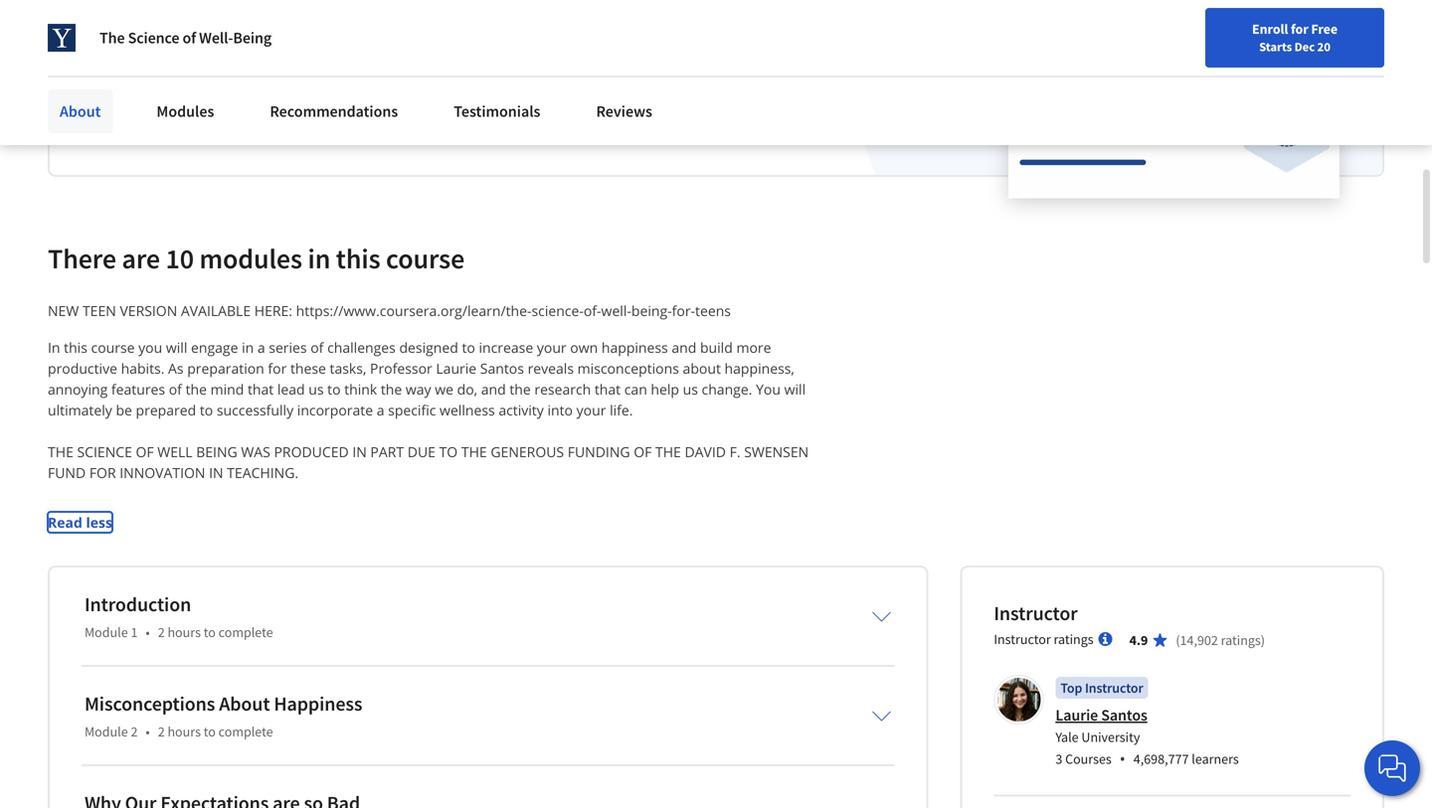 Task type: locate. For each thing, give the bounding box(es) containing it.
teaching.
[[227, 464, 299, 483]]

module left the 1 at the bottom of page
[[85, 624, 128, 642]]

for down series
[[268, 359, 287, 378]]

of up 'these'
[[311, 339, 324, 357]]

courses
[[1066, 751, 1112, 769]]

2 hours from the top
[[168, 724, 201, 742]]

santos
[[480, 359, 524, 378], [1102, 706, 1148, 726]]

well
[[157, 443, 193, 462]]

2 inside introduction module 1 • 2 hours to complete
[[158, 624, 165, 642]]

laurie up do,
[[436, 359, 477, 378]]

this
[[111, 94, 136, 114], [336, 242, 381, 276], [64, 339, 87, 357]]

2 horizontal spatial this
[[336, 242, 381, 276]]

cv
[[445, 94, 462, 114]]

social
[[156, 118, 195, 138]]

2 vertical spatial of
[[169, 380, 182, 399]]

1 vertical spatial •
[[146, 724, 150, 742]]

2 horizontal spatial the
[[510, 380, 531, 399]]

( 14,902 ratings )
[[1176, 632, 1266, 650]]

1 vertical spatial and
[[672, 339, 697, 357]]

2 vertical spatial •
[[1120, 749, 1126, 770]]

instructor up laurie santos 'link'
[[1086, 680, 1144, 698]]

1 complete from the top
[[219, 624, 273, 642]]

2 horizontal spatial the
[[656, 443, 681, 462]]

1 of from the left
[[136, 443, 154, 462]]

0 vertical spatial •
[[146, 624, 150, 642]]

a
[[142, 41, 156, 75], [258, 339, 265, 357], [377, 401, 385, 420]]

the up "fund"
[[48, 443, 74, 462]]

0 vertical spatial for
[[1292, 20, 1309, 38]]

designed
[[399, 339, 459, 357]]

1 horizontal spatial this
[[111, 94, 136, 114]]

0 vertical spatial module
[[85, 624, 128, 642]]

1 horizontal spatial ratings
[[1222, 632, 1262, 650]]

engage
[[191, 339, 238, 357]]

in up preparation
[[242, 339, 254, 357]]

a down "think"
[[377, 401, 385, 420]]

0 vertical spatial about
[[60, 101, 101, 121]]

version
[[120, 302, 177, 321]]

the up activity
[[510, 380, 531, 399]]

0 horizontal spatial ratings
[[1054, 631, 1094, 649]]

• inside misconceptions about happiness module 2 • 2 hours to complete
[[146, 724, 150, 742]]

1 vertical spatial complete
[[219, 724, 273, 742]]

hours right the 1 at the bottom of page
[[168, 624, 201, 642]]

that up successfully
[[248, 380, 274, 399]]

instructor for instructor
[[994, 602, 1078, 627]]

to up incorporate
[[328, 380, 341, 399]]

are
[[122, 242, 160, 276]]

1 the from the left
[[48, 443, 74, 462]]

1 vertical spatial santos
[[1102, 706, 1148, 726]]

will
[[166, 339, 187, 357], [785, 380, 806, 399]]

1 horizontal spatial and
[[481, 380, 506, 399]]

free
[[1312, 20, 1338, 38]]

part
[[371, 443, 404, 462]]

and up about on the top
[[672, 339, 697, 357]]

to down mind
[[200, 401, 213, 420]]

2 horizontal spatial and
[[672, 339, 697, 357]]

to up 'media'
[[209, 94, 223, 114]]

2 horizontal spatial a
[[377, 401, 385, 420]]

0 vertical spatial and
[[243, 118, 269, 138]]

and right do,
[[481, 380, 506, 399]]

resume,
[[371, 94, 425, 114]]

in
[[353, 443, 367, 462], [209, 464, 223, 483]]

this right in
[[64, 339, 87, 357]]

this up new teen version available here: https://www.coursera.org/learn/the-science-of-well-being-for-teens
[[336, 242, 381, 276]]

2 vertical spatial a
[[377, 401, 385, 420]]

for
[[1292, 20, 1309, 38], [268, 359, 287, 378]]

laurie santos image
[[997, 679, 1041, 723]]

hours down misconceptions
[[168, 724, 201, 742]]

3
[[1056, 751, 1063, 769]]

instructor for instructor ratings
[[994, 631, 1051, 649]]

1 module from the top
[[85, 624, 128, 642]]

of
[[183, 28, 196, 48], [311, 339, 324, 357], [169, 380, 182, 399]]

20
[[1318, 39, 1331, 55]]

• down misconceptions
[[146, 724, 150, 742]]

4,698,777
[[1134, 751, 1190, 769]]

about link
[[48, 90, 113, 133]]

2 that from the left
[[595, 380, 621, 399]]

to right the 1 at the bottom of page
[[204, 624, 216, 642]]

profile,
[[321, 94, 368, 114]]

dec
[[1295, 39, 1316, 55]]

the left mind
[[186, 380, 207, 399]]

1 horizontal spatial laurie
[[1056, 706, 1099, 726]]

reveals
[[528, 359, 574, 378]]

0 vertical spatial hours
[[168, 624, 201, 642]]

0 vertical spatial in
[[272, 118, 284, 138]]

can
[[625, 380, 648, 399]]

1 vertical spatial of
[[311, 339, 324, 357]]

ratings up top
[[1054, 631, 1094, 649]]

1 horizontal spatial us
[[683, 380, 698, 399]]

1 the from the left
[[186, 380, 207, 399]]

for up "dec"
[[1292, 20, 1309, 38]]

0 vertical spatial santos
[[480, 359, 524, 378]]

course up 'habits.'
[[91, 339, 135, 357]]

0 vertical spatial of
[[183, 28, 196, 48]]

instructor up instructor ratings
[[994, 602, 1078, 627]]

this for challenges
[[64, 339, 87, 357]]

more
[[737, 339, 772, 357]]

your up 'media'
[[226, 94, 257, 114]]

complete inside misconceptions about happiness module 2 • 2 hours to complete
[[219, 724, 273, 742]]

0 horizontal spatial this
[[64, 339, 87, 357]]

mind
[[211, 380, 244, 399]]

2 vertical spatial instructor
[[1086, 680, 1144, 698]]

will up "as"
[[166, 339, 187, 357]]

0 horizontal spatial in
[[242, 339, 254, 357]]

media
[[198, 118, 240, 138]]

0 horizontal spatial in
[[209, 464, 223, 483]]

• right the 1 at the bottom of page
[[146, 624, 150, 642]]

the left david
[[656, 443, 681, 462]]

teen
[[83, 302, 116, 321]]

0 horizontal spatial the
[[186, 380, 207, 399]]

complete inside introduction module 1 • 2 hours to complete
[[219, 624, 273, 642]]

1 vertical spatial module
[[85, 724, 128, 742]]

• inside the "top instructor laurie santos yale university 3 courses • 4,698,777 learners"
[[1120, 749, 1126, 770]]

challenges
[[327, 339, 396, 357]]

your
[[226, 94, 257, 114], [288, 118, 318, 138], [537, 339, 567, 357], [577, 401, 606, 420]]

1 horizontal spatial about
[[219, 692, 270, 717]]

yale university image
[[48, 24, 76, 52]]

about left happiness
[[219, 692, 270, 717]]

your left life.
[[577, 401, 606, 420]]

santos up university
[[1102, 706, 1148, 726]]

instructor inside the "top instructor laurie santos yale university 3 courses • 4,698,777 learners"
[[1086, 680, 1144, 698]]

2 complete from the top
[[219, 724, 273, 742]]

laurie santos link
[[1056, 706, 1148, 726]]

1 vertical spatial hours
[[168, 724, 201, 742]]

0 horizontal spatial a
[[142, 41, 156, 75]]

for-
[[672, 302, 696, 321]]

the science of well-being
[[100, 28, 272, 48]]

of
[[136, 443, 154, 462], [634, 443, 652, 462]]

1 vertical spatial in
[[209, 464, 223, 483]]

1 vertical spatial will
[[785, 380, 806, 399]]

productive
[[48, 359, 117, 378]]

0 horizontal spatial santos
[[480, 359, 524, 378]]

0 horizontal spatial that
[[248, 380, 274, 399]]

1 vertical spatial about
[[219, 692, 270, 717]]

think
[[344, 380, 377, 399]]

of up innovation
[[136, 443, 154, 462]]

top
[[1061, 680, 1083, 698]]

top instructor laurie santos yale university 3 courses • 4,698,777 learners
[[1056, 680, 1240, 770]]

1 horizontal spatial the
[[381, 380, 402, 399]]

due
[[408, 443, 436, 462]]

1 that from the left
[[248, 380, 274, 399]]

1 vertical spatial course
[[91, 339, 135, 357]]

this up it
[[111, 94, 136, 114]]

1 horizontal spatial of
[[634, 443, 652, 462]]

the
[[186, 380, 207, 399], [381, 380, 402, 399], [510, 380, 531, 399]]

tasks,
[[330, 359, 367, 378]]

in down being at the left
[[209, 464, 223, 483]]

earn
[[82, 41, 137, 75]]

this inside in this course you will engage in a series of challenges designed to increase your own happiness and build more productive habits. as preparation for these tasks, professor laurie santos reveals misconceptions about happiness, annoying features of the mind that lead us to think the way we do, and the research that can help us change. you will ultimately be prepared to successfully incorporate a specific wellness activity into your life. the science of well being was produced in part due to the generous funding of the david f. swensen fund for innovation in teaching.
[[64, 339, 87, 357]]

1 hours from the top
[[168, 624, 201, 642]]

laurie up yale
[[1056, 706, 1099, 726]]

0 horizontal spatial us
[[309, 380, 324, 399]]

1 horizontal spatial for
[[1292, 20, 1309, 38]]

in inside in this course you will engage in a series of challenges designed to increase your own happiness and build more productive habits. as preparation for these tasks, professor laurie santos reveals misconceptions about happiness, annoying features of the mind that lead us to think the way we do, and the research that can help us change. you will ultimately be prepared to successfully incorporate a specific wellness activity into your life. the science of well being was produced in part due to the generous funding of the david f. swensen fund for innovation in teaching.
[[242, 339, 254, 357]]

1 vertical spatial this
[[336, 242, 381, 276]]

1 horizontal spatial the
[[462, 443, 487, 462]]

0 horizontal spatial and
[[243, 118, 269, 138]]

the
[[48, 443, 74, 462], [462, 443, 487, 462], [656, 443, 681, 462]]

a right "earn"
[[142, 41, 156, 75]]

2 horizontal spatial in
[[308, 242, 331, 276]]

1 vertical spatial instructor
[[994, 631, 1051, 649]]

in left part
[[353, 443, 367, 462]]

0 vertical spatial instructor
[[994, 602, 1078, 627]]

0 vertical spatial complete
[[219, 624, 273, 642]]

into
[[548, 401, 573, 420]]

a left series
[[258, 339, 265, 357]]

santos down increase
[[480, 359, 524, 378]]

prepared
[[136, 401, 196, 420]]

2 us from the left
[[683, 380, 698, 399]]

this inside add this credential to your linkedin profile, resume, or cv share it on social media and in your performance review
[[111, 94, 136, 114]]

f.
[[730, 443, 741, 462]]

in right modules
[[308, 242, 331, 276]]

modules
[[200, 242, 302, 276]]

0 horizontal spatial course
[[91, 339, 135, 357]]

will right 'you' at the right top
[[785, 380, 806, 399]]

to
[[209, 94, 223, 114], [462, 339, 476, 357], [328, 380, 341, 399], [200, 401, 213, 420], [204, 624, 216, 642], [204, 724, 216, 742]]

course up https://www.coursera.org/learn/the-
[[386, 242, 465, 276]]

happiness
[[602, 339, 668, 357]]

hours
[[168, 624, 201, 642], [168, 724, 201, 742]]

0 horizontal spatial the
[[48, 443, 74, 462]]

2 vertical spatial this
[[64, 339, 87, 357]]

of right funding
[[634, 443, 652, 462]]

• down university
[[1120, 749, 1126, 770]]

0 horizontal spatial about
[[60, 101, 101, 121]]

to inside introduction module 1 • 2 hours to complete
[[204, 624, 216, 642]]

your up reveals
[[537, 339, 567, 357]]

linkedin
[[260, 94, 317, 114]]

innovation
[[120, 464, 205, 483]]

help
[[651, 380, 680, 399]]

1 horizontal spatial santos
[[1102, 706, 1148, 726]]

0 horizontal spatial of
[[169, 380, 182, 399]]

2 vertical spatial in
[[242, 339, 254, 357]]

coursera career certificate image
[[1009, 0, 1340, 198]]

1 horizontal spatial will
[[785, 380, 806, 399]]

earn a career certificate
[[82, 41, 362, 75]]

1 horizontal spatial in
[[272, 118, 284, 138]]

was
[[241, 443, 271, 462]]

0 horizontal spatial laurie
[[436, 359, 477, 378]]

0 vertical spatial will
[[166, 339, 187, 357]]

1 vertical spatial in
[[308, 242, 331, 276]]

1 vertical spatial for
[[268, 359, 287, 378]]

2
[[158, 624, 165, 642], [131, 724, 138, 742], [158, 724, 165, 742]]

0 horizontal spatial will
[[166, 339, 187, 357]]

1 horizontal spatial a
[[258, 339, 265, 357]]

that up life.
[[595, 380, 621, 399]]

well-
[[199, 28, 233, 48]]

module down misconceptions
[[85, 724, 128, 742]]

0 vertical spatial laurie
[[436, 359, 477, 378]]

us down 'these'
[[309, 380, 324, 399]]

in down linkedin
[[272, 118, 284, 138]]

ratings right 14,902 at the right of the page
[[1222, 632, 1262, 650]]

read less
[[48, 514, 112, 533]]

and
[[243, 118, 269, 138], [672, 339, 697, 357], [481, 380, 506, 399]]

0 vertical spatial this
[[111, 94, 136, 114]]

and right 'media'
[[243, 118, 269, 138]]

generous
[[491, 443, 564, 462]]

about left it
[[60, 101, 101, 121]]

1 horizontal spatial that
[[595, 380, 621, 399]]

read less button
[[48, 513, 112, 534]]

us down about on the top
[[683, 380, 698, 399]]

1 us from the left
[[309, 380, 324, 399]]

david
[[685, 443, 726, 462]]

1 horizontal spatial course
[[386, 242, 465, 276]]

menu item
[[1074, 20, 1202, 85]]

1 horizontal spatial in
[[353, 443, 367, 462]]

available
[[181, 302, 251, 321]]

1 vertical spatial laurie
[[1056, 706, 1099, 726]]

of down "as"
[[169, 380, 182, 399]]

•
[[146, 624, 150, 642], [146, 724, 150, 742], [1120, 749, 1126, 770]]

successfully
[[217, 401, 294, 420]]

of left well-
[[183, 28, 196, 48]]

course
[[386, 242, 465, 276], [91, 339, 135, 357]]

build
[[700, 339, 733, 357]]

2 vertical spatial and
[[481, 380, 506, 399]]

to down misconceptions
[[204, 724, 216, 742]]

introduction module 1 • 2 hours to complete
[[85, 593, 273, 642]]

the
[[100, 28, 125, 48]]

these
[[291, 359, 326, 378]]

2 module from the top
[[85, 724, 128, 742]]

instructor up "laurie santos" icon
[[994, 631, 1051, 649]]

0 horizontal spatial of
[[136, 443, 154, 462]]

3 the from the left
[[656, 443, 681, 462]]

new
[[48, 302, 79, 321]]

course inside in this course you will engage in a series of challenges designed to increase your own happiness and build more productive habits. as preparation for these tasks, professor laurie santos reveals misconceptions about happiness, annoying features of the mind that lead us to think the way we do, and the research that can help us change. you will ultimately be prepared to successfully incorporate a specific wellness activity into your life. the science of well being was produced in part due to the generous funding of the david f. swensen fund for innovation in teaching.
[[91, 339, 135, 357]]

the right to
[[462, 443, 487, 462]]

0 horizontal spatial for
[[268, 359, 287, 378]]

laurie inside the "top instructor laurie santos yale university 3 courses • 4,698,777 learners"
[[1056, 706, 1099, 726]]

instructor
[[994, 602, 1078, 627], [994, 631, 1051, 649], [1086, 680, 1144, 698]]

the down the professor
[[381, 380, 402, 399]]



Task type: describe. For each thing, give the bounding box(es) containing it.
being
[[196, 443, 238, 462]]

professor
[[370, 359, 433, 378]]

for inside in this course you will engage in a series of challenges designed to increase your own happiness and build more productive habits. as preparation for these tasks, professor laurie santos reveals misconceptions about happiness, annoying features of the mind that lead us to think the way we do, and the research that can help us change. you will ultimately be prepared to successfully incorporate a specific wellness activity into your life. the science of well being was produced in part due to the generous funding of the david f. swensen fund for innovation in teaching.
[[268, 359, 287, 378]]

santos inside the "top instructor laurie santos yale university 3 courses • 4,698,777 learners"
[[1102, 706, 1148, 726]]

series
[[269, 339, 307, 357]]

https://www.coursera.org/learn/the-
[[296, 302, 532, 321]]

1 vertical spatial a
[[258, 339, 265, 357]]

incorporate
[[297, 401, 373, 420]]

about inside about link
[[60, 101, 101, 121]]

produced
[[274, 443, 349, 462]]

2 for misconceptions
[[131, 724, 138, 742]]

and inside add this credential to your linkedin profile, resume, or cv share it on social media and in your performance review
[[243, 118, 269, 138]]

in inside add this credential to your linkedin profile, resume, or cv share it on social media and in your performance review
[[272, 118, 284, 138]]

university
[[1082, 729, 1141, 747]]

testimonials link
[[442, 90, 553, 133]]

fund
[[48, 464, 86, 483]]

2 for introduction
[[158, 624, 165, 642]]

increase
[[479, 339, 534, 357]]

santos inside in this course you will engage in a series of challenges designed to increase your own happiness and build more productive habits. as preparation for these tasks, professor laurie santos reveals misconceptions about happiness, annoying features of the mind that lead us to think the way we do, and the research that can help us change. you will ultimately be prepared to successfully incorporate a specific wellness activity into your life. the science of well being was produced in part due to the generous funding of the david f. swensen fund for innovation in teaching.
[[480, 359, 524, 378]]

research
[[535, 380, 591, 399]]

in this course you will engage in a series of challenges designed to increase your own happiness and build more productive habits. as preparation for these tasks, professor laurie santos reveals misconceptions about happiness, annoying features of the mind that lead us to think the way we do, and the research that can help us change. you will ultimately be prepared to successfully incorporate a specific wellness activity into your life. the science of well being was produced in part due to the generous funding of the david f. swensen fund for innovation in teaching.
[[48, 339, 813, 483]]

specific
[[388, 401, 436, 420]]

to inside add this credential to your linkedin profile, resume, or cv share it on social media and in your performance review
[[209, 94, 223, 114]]

about
[[683, 359, 721, 378]]

your down linkedin
[[288, 118, 318, 138]]

as
[[168, 359, 184, 378]]

happiness,
[[725, 359, 795, 378]]

on
[[136, 118, 153, 138]]

4.9
[[1130, 632, 1149, 650]]

1 horizontal spatial of
[[183, 28, 196, 48]]

read
[[48, 514, 82, 533]]

review
[[410, 118, 454, 138]]

0 vertical spatial course
[[386, 242, 465, 276]]

or
[[428, 94, 442, 114]]

features
[[111, 380, 165, 399]]

(
[[1176, 632, 1181, 650]]

annoying
[[48, 380, 108, 399]]

do,
[[457, 380, 478, 399]]

ultimately
[[48, 401, 112, 420]]

0 vertical spatial a
[[142, 41, 156, 75]]

2 of from the left
[[634, 443, 652, 462]]

being
[[233, 28, 272, 48]]

enroll
[[1253, 20, 1289, 38]]

hours inside misconceptions about happiness module 2 • 2 hours to complete
[[168, 724, 201, 742]]

it
[[123, 118, 133, 138]]

you
[[756, 380, 781, 399]]

module inside introduction module 1 • 2 hours to complete
[[85, 624, 128, 642]]

chat with us image
[[1377, 753, 1409, 785]]

credential
[[139, 94, 206, 114]]

science
[[128, 28, 179, 48]]

in
[[48, 339, 60, 357]]

2 the from the left
[[381, 380, 402, 399]]

this for share
[[111, 94, 136, 114]]

2 horizontal spatial of
[[311, 339, 324, 357]]

add
[[82, 94, 108, 114]]

to
[[439, 443, 458, 462]]

10
[[166, 242, 194, 276]]

coursera image
[[24, 16, 150, 48]]

to inside misconceptions about happiness module 2 • 2 hours to complete
[[204, 724, 216, 742]]

module inside misconceptions about happiness module 2 • 2 hours to complete
[[85, 724, 128, 742]]

be
[[116, 401, 132, 420]]

own
[[570, 339, 598, 357]]

career
[[162, 41, 237, 75]]

well-
[[602, 302, 632, 321]]

science-
[[532, 302, 584, 321]]

modules link
[[145, 90, 226, 133]]

teens
[[696, 302, 731, 321]]

3 the from the left
[[510, 380, 531, 399]]

certificate
[[242, 41, 362, 75]]

misconceptions
[[85, 692, 215, 717]]

hours inside introduction module 1 • 2 hours to complete
[[168, 624, 201, 642]]

laurie inside in this course you will engage in a series of challenges designed to increase your own happiness and build more productive habits. as preparation for these tasks, professor laurie santos reveals misconceptions about happiness, annoying features of the mind that lead us to think the way we do, and the research that can help us change. you will ultimately be prepared to successfully incorporate a specific wellness activity into your life. the science of well being was produced in part due to the generous funding of the david f. swensen fund for innovation in teaching.
[[436, 359, 477, 378]]

enroll for free starts dec 20
[[1253, 20, 1338, 55]]

science
[[77, 443, 132, 462]]

14,902
[[1181, 632, 1219, 650]]

reviews link
[[585, 90, 665, 133]]

new teen version available here: https://www.coursera.org/learn/the-science-of-well-being-for-teens
[[48, 302, 731, 321]]

• inside introduction module 1 • 2 hours to complete
[[146, 624, 150, 642]]

misconceptions about happiness module 2 • 2 hours to complete
[[85, 692, 363, 742]]

activity
[[499, 401, 544, 420]]

you
[[138, 339, 162, 357]]

modules
[[157, 101, 214, 121]]

for inside enroll for free starts dec 20
[[1292, 20, 1309, 38]]

less
[[86, 514, 112, 533]]

of-
[[584, 302, 602, 321]]

we
[[435, 380, 454, 399]]

introduction
[[85, 593, 191, 618]]

share
[[82, 118, 120, 138]]

to left increase
[[462, 339, 476, 357]]

swensen
[[745, 443, 809, 462]]

2 the from the left
[[462, 443, 487, 462]]

habits.
[[121, 359, 165, 378]]

0 vertical spatial in
[[353, 443, 367, 462]]

funding
[[568, 443, 630, 462]]

here:
[[254, 302, 293, 321]]

about inside misconceptions about happiness module 2 • 2 hours to complete
[[219, 692, 270, 717]]

way
[[406, 380, 431, 399]]



Task type: vqa. For each thing, say whether or not it's contained in the screenshot.
LAURIE to the bottom
yes



